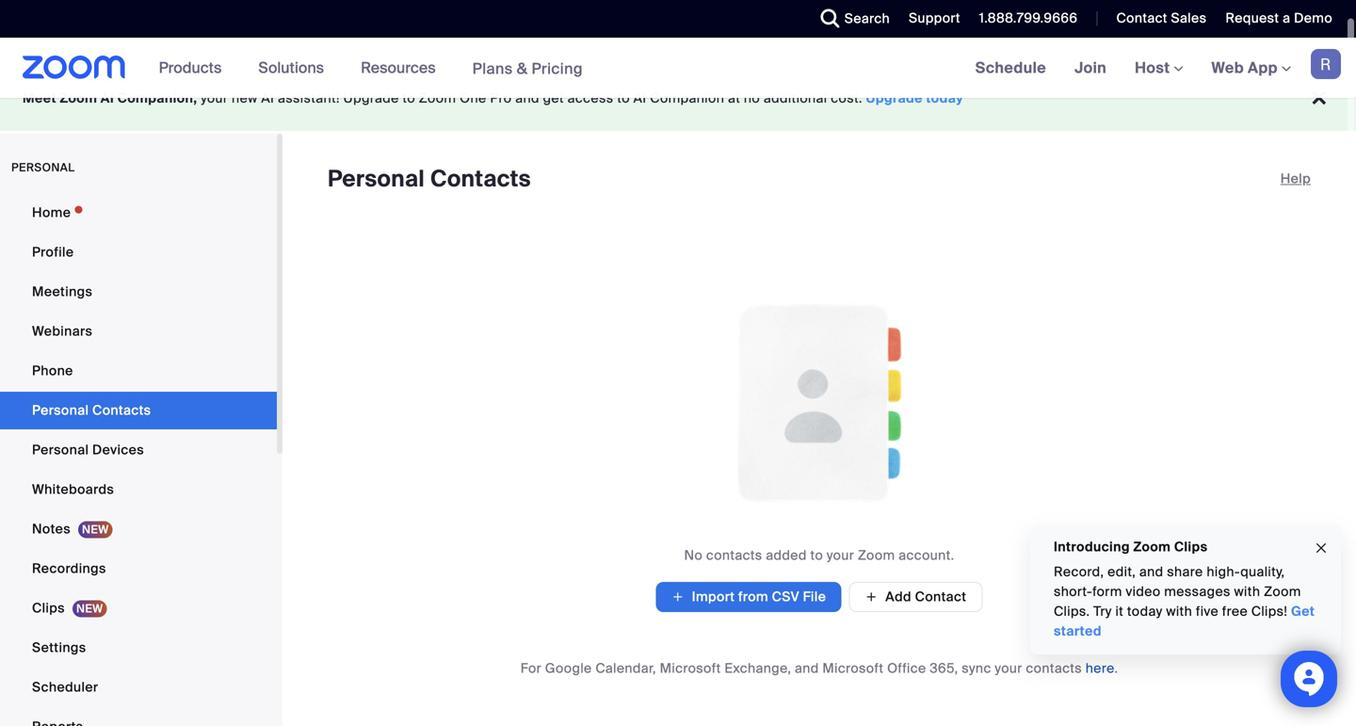 Task type: vqa. For each thing, say whether or not it's contained in the screenshot.
SETTINGS LINK
yes



Task type: locate. For each thing, give the bounding box(es) containing it.
google
[[545, 660, 592, 677]]

1 vertical spatial with
[[1166, 603, 1193, 620]]

join link
[[1061, 38, 1121, 98]]

your inside meet zoom ai companion, footer
[[201, 89, 228, 107]]

1 horizontal spatial with
[[1234, 583, 1261, 600]]

1 vertical spatial contacts
[[1026, 660, 1082, 677]]

microsoft left office
[[823, 660, 884, 677]]

search button
[[807, 0, 895, 38]]

form
[[1093, 583, 1122, 600]]

added
[[766, 547, 807, 564]]

schedule
[[975, 58, 1046, 78]]

ai left companion
[[634, 89, 647, 107]]

0 horizontal spatial and
[[515, 89, 540, 107]]

contact
[[1117, 9, 1168, 27], [915, 588, 967, 606]]

contact right add
[[915, 588, 967, 606]]

zoom
[[60, 89, 97, 107], [419, 89, 456, 107], [1134, 538, 1171, 556], [858, 547, 895, 564], [1264, 583, 1302, 600]]

1 vertical spatial contacts
[[92, 402, 151, 419]]

five
[[1196, 603, 1219, 620]]

today down video at the right of the page
[[1127, 603, 1163, 620]]

plans & pricing
[[472, 59, 583, 78]]

for
[[521, 660, 542, 677]]

personal devices link
[[0, 431, 277, 469]]

0 vertical spatial contact
[[1117, 9, 1168, 27]]

0 horizontal spatial clips
[[32, 599, 65, 617]]

0 horizontal spatial contact
[[915, 588, 967, 606]]

whiteboards
[[32, 481, 114, 498]]

contacts down one
[[430, 164, 531, 194]]

2 horizontal spatial your
[[995, 660, 1023, 677]]

get started
[[1054, 603, 1315, 640]]

0 vertical spatial today
[[926, 89, 964, 107]]

import from csv file button
[[656, 582, 841, 612]]

contacts up devices
[[92, 402, 151, 419]]

office
[[887, 660, 926, 677]]

with up free
[[1234, 583, 1261, 600]]

1 horizontal spatial microsoft
[[823, 660, 884, 677]]

calendar,
[[596, 660, 656, 677]]

your left new
[[201, 89, 228, 107]]

2 vertical spatial personal
[[32, 441, 89, 459]]

search
[[845, 10, 890, 27]]

meetings navigation
[[961, 38, 1356, 99]]

products
[[159, 58, 222, 78]]

0 vertical spatial your
[[201, 89, 228, 107]]

zoom up clips!
[[1264, 583, 1302, 600]]

2 upgrade from the left
[[866, 89, 923, 107]]

contact left 'sales'
[[1117, 9, 1168, 27]]

1 horizontal spatial contacts
[[430, 164, 531, 194]]

get
[[1291, 603, 1315, 620]]

your for to
[[827, 547, 854, 564]]

zoom up edit,
[[1134, 538, 1171, 556]]

0 horizontal spatial to
[[403, 89, 415, 107]]

at
[[728, 89, 740, 107]]

introducing
[[1054, 538, 1130, 556]]

your right the added
[[827, 547, 854, 564]]

1 horizontal spatial clips
[[1174, 538, 1208, 556]]

new
[[232, 89, 258, 107]]

1 horizontal spatial upgrade
[[866, 89, 923, 107]]

.
[[1115, 660, 1118, 677]]

1 microsoft from the left
[[660, 660, 721, 677]]

0 horizontal spatial microsoft
[[660, 660, 721, 677]]

from
[[738, 588, 769, 606]]

0 vertical spatial personal contacts
[[328, 164, 531, 194]]

ai
[[101, 89, 114, 107], [261, 89, 274, 107], [634, 89, 647, 107]]

exchange,
[[725, 660, 791, 677]]

meet zoom ai companion, your new ai assistant! upgrade to zoom one pro and get access to ai companion at no additional cost. upgrade today
[[23, 89, 964, 107]]

1 upgrade from the left
[[343, 89, 399, 107]]

banner
[[0, 38, 1356, 99]]

1 horizontal spatial contact
[[1117, 9, 1168, 27]]

product information navigation
[[145, 38, 597, 99]]

1 horizontal spatial and
[[795, 660, 819, 677]]

ai right new
[[261, 89, 274, 107]]

0 vertical spatial and
[[515, 89, 540, 107]]

schedule link
[[961, 38, 1061, 98]]

web
[[1212, 58, 1244, 78]]

it
[[1116, 603, 1124, 620]]

and inside 'record, edit, and share high-quality, short-form video messages with zoom clips. try it today with five free clips!'
[[1140, 563, 1164, 581]]

today down support
[[926, 89, 964, 107]]

2 vertical spatial your
[[995, 660, 1023, 677]]

clips up share
[[1174, 538, 1208, 556]]

scheduler
[[32, 679, 98, 696]]

ai down zoom logo
[[101, 89, 114, 107]]

support link
[[895, 0, 965, 38], [909, 9, 961, 27]]

today inside meet zoom ai companion, footer
[[926, 89, 964, 107]]

quality,
[[1241, 563, 1285, 581]]

1 horizontal spatial ai
[[261, 89, 274, 107]]

add contact button
[[849, 582, 983, 612]]

3 ai from the left
[[634, 89, 647, 107]]

personal contacts down one
[[328, 164, 531, 194]]

introducing zoom clips
[[1054, 538, 1208, 556]]

contacts right the no
[[706, 547, 763, 564]]

contacts down started
[[1026, 660, 1082, 677]]

resources
[[361, 58, 436, 78]]

2 horizontal spatial ai
[[634, 89, 647, 107]]

0 vertical spatial contacts
[[430, 164, 531, 194]]

0 horizontal spatial ai
[[101, 89, 114, 107]]

1 horizontal spatial add image
[[865, 589, 878, 606]]

0 horizontal spatial contacts
[[706, 547, 763, 564]]

import
[[692, 588, 735, 606]]

and up video at the right of the page
[[1140, 563, 1164, 581]]

microsoft
[[660, 660, 721, 677], [823, 660, 884, 677]]

personal contacts inside personal menu menu
[[32, 402, 151, 419]]

0 horizontal spatial upgrade
[[343, 89, 399, 107]]

file
[[803, 588, 826, 606]]

here
[[1086, 660, 1115, 677]]

add image inside import from csv file button
[[671, 588, 684, 607]]

add image inside button
[[865, 589, 878, 606]]

add image left import
[[671, 588, 684, 607]]

upgrade
[[343, 89, 399, 107], [866, 89, 923, 107]]

pro
[[490, 89, 512, 107]]

and right exchange,
[[795, 660, 819, 677]]

personal contacts up personal devices
[[32, 402, 151, 419]]

1 vertical spatial and
[[1140, 563, 1164, 581]]

2 horizontal spatial and
[[1140, 563, 1164, 581]]

companion,
[[117, 89, 197, 107]]

to right access
[[617, 89, 630, 107]]

0 vertical spatial with
[[1234, 583, 1261, 600]]

settings
[[32, 639, 86, 656]]

1 horizontal spatial your
[[827, 547, 854, 564]]

1 horizontal spatial today
[[1127, 603, 1163, 620]]

personal menu menu
[[0, 194, 277, 726]]

zoom up add
[[858, 547, 895, 564]]

no contacts added to your zoom account.
[[684, 547, 955, 564]]

to down resources on the top of the page
[[403, 89, 415, 107]]

solutions
[[258, 58, 324, 78]]

1 vertical spatial personal
[[32, 402, 89, 419]]

0 horizontal spatial your
[[201, 89, 228, 107]]

upgrade down resources on the top of the page
[[343, 89, 399, 107]]

0 vertical spatial clips
[[1174, 538, 1208, 556]]

with down messages
[[1166, 603, 1193, 620]]

and
[[515, 89, 540, 107], [1140, 563, 1164, 581], [795, 660, 819, 677]]

profile
[[32, 243, 74, 261]]

your
[[201, 89, 228, 107], [827, 547, 854, 564], [995, 660, 1023, 677]]

personal
[[11, 160, 75, 175]]

1 vertical spatial today
[[1127, 603, 1163, 620]]

1.888.799.9666
[[979, 9, 1078, 27]]

contacts
[[430, 164, 531, 194], [92, 402, 151, 419]]

2 vertical spatial and
[[795, 660, 819, 677]]

home
[[32, 204, 71, 221]]

upgrade right cost. on the top of page
[[866, 89, 923, 107]]

your right sync at the right of the page
[[995, 660, 1023, 677]]

1 vertical spatial clips
[[32, 599, 65, 617]]

sync
[[962, 660, 991, 677]]

365,
[[930, 660, 958, 677]]

join
[[1075, 58, 1107, 78]]

to
[[403, 89, 415, 107], [617, 89, 630, 107], [811, 547, 823, 564]]

0 horizontal spatial add image
[[671, 588, 684, 607]]

no
[[744, 89, 760, 107]]

0 horizontal spatial contacts
[[92, 402, 151, 419]]

add image
[[671, 588, 684, 607], [865, 589, 878, 606]]

notes
[[32, 520, 71, 538]]

0 horizontal spatial personal contacts
[[32, 402, 151, 419]]

and left "get"
[[515, 89, 540, 107]]

1 vertical spatial personal contacts
[[32, 402, 151, 419]]

plans & pricing link
[[472, 59, 583, 78], [472, 59, 583, 78]]

personal contacts
[[328, 164, 531, 194], [32, 402, 151, 419]]

2 microsoft from the left
[[823, 660, 884, 677]]

1 vertical spatial your
[[827, 547, 854, 564]]

1 vertical spatial contact
[[915, 588, 967, 606]]

microsoft right the calendar,
[[660, 660, 721, 677]]

help link
[[1281, 164, 1311, 194]]

0 horizontal spatial with
[[1166, 603, 1193, 620]]

and inside meet zoom ai companion, footer
[[515, 89, 540, 107]]

profile link
[[0, 234, 277, 271]]

0 horizontal spatial today
[[926, 89, 964, 107]]

add image left add
[[865, 589, 878, 606]]

request a demo link
[[1212, 0, 1356, 38], [1226, 9, 1333, 27]]

to right the added
[[811, 547, 823, 564]]

your for companion,
[[201, 89, 228, 107]]

zoom inside 'record, edit, and share high-quality, short-form video messages with zoom clips. try it today with five free clips!'
[[1264, 583, 1302, 600]]

csv
[[772, 588, 800, 606]]

contacts inside personal menu menu
[[92, 402, 151, 419]]

clips up the settings
[[32, 599, 65, 617]]



Task type: describe. For each thing, give the bounding box(es) containing it.
demo
[[1294, 9, 1333, 27]]

1 horizontal spatial to
[[617, 89, 630, 107]]

solutions button
[[258, 38, 333, 98]]

account.
[[899, 547, 955, 564]]

0 vertical spatial contacts
[[706, 547, 763, 564]]

scheduler link
[[0, 669, 277, 706]]

&
[[517, 59, 528, 78]]

no
[[684, 547, 703, 564]]

add image for import
[[671, 588, 684, 607]]

personal contacts link
[[0, 392, 277, 429]]

phone
[[32, 362, 73, 380]]

here link
[[1086, 660, 1115, 677]]

1 horizontal spatial contacts
[[1026, 660, 1082, 677]]

clips!
[[1252, 603, 1288, 620]]

settings link
[[0, 629, 277, 667]]

one
[[460, 89, 487, 107]]

host
[[1135, 58, 1174, 78]]

2 ai from the left
[[261, 89, 274, 107]]

get started link
[[1054, 603, 1315, 640]]

clips.
[[1054, 603, 1090, 620]]

2 horizontal spatial to
[[811, 547, 823, 564]]

personal for 'personal devices' link
[[32, 441, 89, 459]]

resources button
[[361, 38, 444, 98]]

devices
[[92, 441, 144, 459]]

notes link
[[0, 510, 277, 548]]

banner containing products
[[0, 38, 1356, 99]]

clips inside personal menu menu
[[32, 599, 65, 617]]

request a demo
[[1226, 9, 1333, 27]]

record, edit, and share high-quality, short-form video messages with zoom clips. try it today with five free clips!
[[1054, 563, 1302, 620]]

a
[[1283, 9, 1291, 27]]

video
[[1126, 583, 1161, 600]]

home link
[[0, 194, 277, 232]]

phone link
[[0, 352, 277, 390]]

access
[[568, 89, 614, 107]]

close image
[[1314, 538, 1329, 559]]

webinars link
[[0, 313, 277, 350]]

recordings link
[[0, 550, 277, 588]]

meetings link
[[0, 273, 277, 311]]

companion
[[650, 89, 724, 107]]

assistant!
[[278, 89, 340, 107]]

plans
[[472, 59, 513, 78]]

additional
[[764, 89, 827, 107]]

1 ai from the left
[[101, 89, 114, 107]]

support
[[909, 9, 961, 27]]

meetings
[[32, 283, 93, 300]]

clips link
[[0, 590, 277, 627]]

0 vertical spatial personal
[[328, 164, 425, 194]]

pricing
[[532, 59, 583, 78]]

app
[[1248, 58, 1278, 78]]

sales
[[1171, 9, 1207, 27]]

whiteboards link
[[0, 471, 277, 509]]

add image for add
[[865, 589, 878, 606]]

messages
[[1164, 583, 1231, 600]]

webinars
[[32, 323, 93, 340]]

zoom logo image
[[23, 56, 126, 79]]

meet
[[23, 89, 56, 107]]

edit,
[[1108, 563, 1136, 581]]

cost.
[[831, 89, 863, 107]]

meet zoom ai companion, footer
[[0, 66, 1356, 131]]

contact inside button
[[915, 588, 967, 606]]

host button
[[1135, 58, 1183, 78]]

zoom down zoom logo
[[60, 89, 97, 107]]

try
[[1094, 603, 1112, 620]]

personal devices
[[32, 441, 144, 459]]

products button
[[159, 38, 230, 98]]

zoom left one
[[419, 89, 456, 107]]

short-
[[1054, 583, 1093, 600]]

1 horizontal spatial personal contacts
[[328, 164, 531, 194]]

for google calendar, microsoft exchange, and microsoft office 365, sync your contacts here .
[[521, 660, 1118, 677]]

request
[[1226, 9, 1279, 27]]

web app button
[[1212, 58, 1291, 78]]

recordings
[[32, 560, 106, 577]]

add
[[886, 588, 912, 606]]

today inside 'record, edit, and share high-quality, short-form video messages with zoom clips. try it today with five free clips!'
[[1127, 603, 1163, 620]]

get
[[543, 89, 564, 107]]

started
[[1054, 623, 1102, 640]]

help
[[1281, 170, 1311, 187]]

free
[[1222, 603, 1248, 620]]

profile picture image
[[1311, 49, 1341, 79]]

add contact
[[886, 588, 967, 606]]

personal for the personal contacts link
[[32, 402, 89, 419]]

import from csv file
[[692, 588, 826, 606]]

contact sales
[[1117, 9, 1207, 27]]



